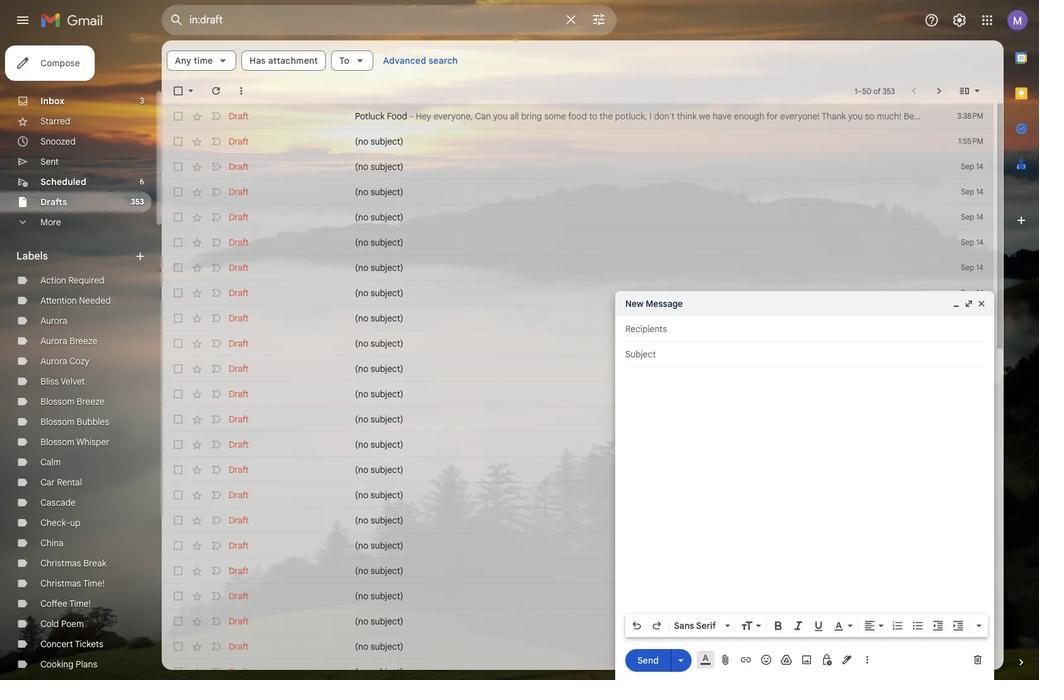Task type: locate. For each thing, give the bounding box(es) containing it.
5 draft from the top
[[229, 212, 249, 223]]

18 row from the top
[[162, 533, 994, 558]]

12 (no from the top
[[355, 414, 368, 425]]

0 vertical spatial breeze
[[69, 335, 97, 347]]

cold poem link
[[40, 618, 84, 630]]

so
[[865, 111, 875, 122]]

potluck,
[[615, 111, 647, 122]]

0 horizontal spatial you
[[493, 111, 508, 122]]

9 (no from the top
[[355, 338, 368, 349]]

aurora down aurora link
[[40, 335, 67, 347]]

(no for (no subject) link related to 9th row from the top
[[355, 313, 368, 324]]

any time
[[175, 55, 213, 66]]

labels heading
[[16, 250, 134, 263]]

(no for 11th row from the top (no subject) link
[[355, 363, 368, 375]]

2 you from the left
[[848, 111, 863, 122]]

9 draft from the top
[[229, 313, 249, 324]]

sep 14 for seventh row from the top of the page
[[961, 263, 983, 272]]

6
[[140, 177, 144, 186]]

sep 13 up discard draft ‪(⌘⇧d)‬ icon
[[961, 642, 983, 651]]

0 vertical spatial 353
[[883, 86, 895, 96]]

breeze up bubbles
[[77, 396, 104, 407]]

3 (no subject) link from the top
[[355, 186, 924, 198]]

(no for 21th row from the bottom of the page (no subject) link
[[355, 161, 368, 172]]

17 draft from the top
[[229, 515, 249, 526]]

13 draft from the top
[[229, 414, 249, 425]]

13 (no subject) from the top
[[355, 439, 403, 450]]

sep
[[961, 162, 974, 171], [961, 187, 974, 196], [961, 212, 974, 222], [961, 237, 974, 247], [961, 263, 974, 272], [961, 288, 974, 297], [961, 313, 974, 323], [961, 339, 974, 348], [961, 364, 974, 373], [961, 616, 975, 626], [961, 642, 975, 651]]

14 row from the top
[[162, 432, 994, 457]]

15 (no from the top
[[355, 490, 368, 501]]

sep 13 right indent less ‪(⌘[)‬ image
[[961, 616, 983, 626]]

cooking plans link
[[40, 659, 97, 670]]

redo ‪(⌘y)‬ image
[[651, 620, 663, 632]]

concert tickets
[[40, 639, 103, 650]]

9 14 from the top
[[976, 364, 983, 373]]

3 blossom from the top
[[40, 436, 74, 448]]

2 (no subject) link from the top
[[355, 160, 924, 173]]

(no subject) link for 14th row from the bottom of the page
[[355, 337, 924, 350]]

christmas for christmas time!
[[40, 578, 81, 589]]

4 (no subject) link from the top
[[355, 211, 924, 224]]

1 14 from the top
[[976, 162, 983, 171]]

(no subject) for (no subject) link corresponding to eighth row from the bottom
[[355, 490, 403, 501]]

draft for 9th row from the top
[[229, 313, 249, 324]]

(no subject) for (no subject) link related to 15th row from the top of the page
[[355, 464, 403, 476]]

15 draft from the top
[[229, 464, 249, 476]]

close image
[[976, 299, 987, 309]]

19 draft from the top
[[229, 565, 249, 577]]

cold poem
[[40, 618, 84, 630]]

(no subject) link for 21th row
[[355, 615, 924, 628]]

bring
[[521, 111, 542, 122]]

for
[[766, 111, 778, 122]]

(no subject) link for 19th row from the top of the page
[[355, 565, 924, 577]]

breeze for blossom breeze
[[77, 396, 104, 407]]

21 row from the top
[[162, 609, 994, 634]]

8 (no subject) link from the top
[[355, 312, 924, 325]]

1 sep 14 from the top
[[961, 162, 983, 171]]

china link
[[40, 538, 64, 549]]

6 sep 14 from the top
[[961, 288, 983, 297]]

draft
[[229, 111, 249, 122], [229, 136, 249, 147], [229, 161, 249, 172], [229, 186, 249, 198], [229, 212, 249, 223], [229, 237, 249, 248], [229, 262, 249, 273], [229, 287, 249, 299], [229, 313, 249, 324], [229, 338, 249, 349], [229, 363, 249, 375], [229, 388, 249, 400], [229, 414, 249, 425], [229, 439, 249, 450], [229, 464, 249, 476], [229, 490, 249, 501], [229, 515, 249, 526], [229, 540, 249, 551], [229, 565, 249, 577], [229, 591, 249, 602], [229, 616, 249, 627], [229, 641, 249, 652], [229, 666, 249, 678]]

(no subject) link for 23th row from the top of the page
[[355, 666, 924, 678]]

(no subject) for 21th row from the bottom of the page (no subject) link
[[355, 161, 403, 172]]

Message Body text field
[[625, 373, 984, 611]]

labels navigation
[[0, 40, 162, 680]]

3:38 pm
[[957, 111, 983, 121]]

1 vertical spatial blossom
[[40, 416, 74, 428]]

serif
[[696, 620, 716, 632]]

(no subject) for 20th row's (no subject) link
[[355, 591, 403, 602]]

1 vertical spatial aurora
[[40, 335, 67, 347]]

attach files image
[[719, 654, 732, 666]]

required
[[68, 275, 104, 286]]

(no subject) link for 6th row from the top
[[355, 236, 924, 249]]

None checkbox
[[172, 85, 184, 97], [172, 135, 184, 148], [172, 186, 184, 198], [172, 287, 184, 299], [172, 363, 184, 375], [172, 388, 184, 400], [172, 413, 184, 426], [172, 438, 184, 451], [172, 489, 184, 502], [172, 514, 184, 527], [172, 565, 184, 577], [172, 640, 184, 653], [172, 85, 184, 97], [172, 135, 184, 148], [172, 186, 184, 198], [172, 287, 184, 299], [172, 363, 184, 375], [172, 388, 184, 400], [172, 413, 184, 426], [172, 438, 184, 451], [172, 489, 184, 502], [172, 514, 184, 527], [172, 565, 184, 577], [172, 640, 184, 653]]

(no subject) for 8th row from the top's (no subject) link
[[355, 287, 403, 299]]

(no for (no subject) link for 5th row from the top
[[355, 212, 368, 223]]

1 vertical spatial sep 13
[[961, 642, 983, 651]]

labels
[[16, 250, 48, 263]]

6 (no subject) from the top
[[355, 262, 403, 273]]

blossom down blossom breeze link
[[40, 416, 74, 428]]

bulleted list ‪(⌘⇧8)‬ image
[[911, 620, 924, 632]]

6 14 from the top
[[976, 288, 983, 297]]

the
[[600, 111, 613, 122]]

needed
[[79, 295, 111, 306]]

(no subject)
[[355, 136, 403, 147], [355, 161, 403, 172], [355, 186, 403, 198], [355, 212, 403, 223], [355, 237, 403, 248], [355, 262, 403, 273], [355, 287, 403, 299], [355, 313, 403, 324], [355, 338, 403, 349], [355, 363, 403, 375], [355, 388, 403, 400], [355, 414, 403, 425], [355, 439, 403, 450], [355, 464, 403, 476], [355, 490, 403, 501], [355, 515, 403, 526], [355, 540, 403, 551], [355, 565, 403, 577], [355, 591, 403, 602], [355, 616, 403, 627], [355, 641, 403, 652], [355, 666, 403, 678]]

maria
[[959, 111, 982, 122]]

(no subject) link for fourth row
[[355, 186, 924, 198]]

time! for christmas time!
[[83, 578, 105, 589]]

12 (no subject) link from the top
[[355, 413, 924, 426]]

more button
[[0, 212, 152, 232]]

(no subject) for 22th row from the bottom of the page (no subject) link
[[355, 136, 403, 147]]

bold ‪(⌘b)‬ image
[[772, 620, 784, 632]]

14 draft from the top
[[229, 439, 249, 450]]

sep for 14th row from the bottom of the page
[[961, 339, 974, 348]]

new
[[625, 298, 643, 309]]

new message dialog
[[615, 291, 994, 680]]

plans
[[76, 659, 97, 670]]

7 sep from the top
[[961, 313, 974, 323]]

breeze up cozy
[[69, 335, 97, 347]]

6 row from the top
[[162, 230, 994, 255]]

4 14 from the top
[[976, 237, 983, 247]]

cold
[[40, 618, 59, 630]]

i
[[650, 111, 652, 122]]

aurora down attention
[[40, 315, 67, 327]]

353
[[883, 86, 895, 96], [131, 197, 144, 207]]

0 vertical spatial sep 13
[[961, 616, 983, 626]]

19 (no subject) from the top
[[355, 591, 403, 602]]

discard draft ‪(⌘⇧d)‬ image
[[971, 654, 984, 666]]

bliss
[[40, 376, 59, 387]]

blossom for blossom whisper
[[40, 436, 74, 448]]

11 sep from the top
[[961, 642, 975, 651]]

3 (no from the top
[[355, 186, 368, 198]]

draft for 11th row from the top
[[229, 363, 249, 375]]

sep 14
[[961, 162, 983, 171], [961, 187, 983, 196], [961, 212, 983, 222], [961, 237, 983, 247], [961, 263, 983, 272], [961, 288, 983, 297], [961, 313, 983, 323], [961, 339, 983, 348], [961, 364, 983, 373]]

0 vertical spatial blossom
[[40, 396, 74, 407]]

14 (no from the top
[[355, 464, 368, 476]]

20 (no from the top
[[355, 616, 368, 627]]

(no for 22th row from the bottom of the page (no subject) link
[[355, 136, 368, 147]]

draft for 2nd row from the bottom of the page
[[229, 641, 249, 652]]

6 sep from the top
[[961, 288, 974, 297]]

christmas up coffee time! link
[[40, 578, 81, 589]]

christmas
[[40, 558, 81, 569], [40, 578, 81, 589]]

1 vertical spatial 13
[[977, 642, 983, 651]]

blossom down bliss velvet
[[40, 396, 74, 407]]

sent link
[[40, 156, 59, 167]]

13 (no from the top
[[355, 439, 368, 450]]

50
[[862, 86, 871, 96]]

(no for 21th row (no subject) link
[[355, 616, 368, 627]]

2 sep from the top
[[961, 187, 974, 196]]

(no subject) link
[[355, 135, 924, 148], [355, 160, 924, 173], [355, 186, 924, 198], [355, 211, 924, 224], [355, 236, 924, 249], [355, 261, 924, 274], [355, 287, 924, 299], [355, 312, 924, 325], [355, 337, 924, 350], [355, 363, 924, 375], [355, 388, 924, 400], [355, 413, 924, 426], [355, 438, 924, 451], [355, 464, 924, 476], [355, 489, 924, 502], [355, 514, 924, 527], [355, 539, 924, 552], [355, 565, 924, 577], [355, 590, 924, 603], [355, 615, 924, 628], [355, 640, 924, 653], [355, 666, 924, 678]]

draft for 23th row from the bottom of the page
[[229, 111, 249, 122]]

to
[[339, 55, 350, 66]]

cell for 19th row from the top of the page
[[948, 565, 994, 577]]

13 subject) from the top
[[371, 439, 403, 450]]

clear search image
[[558, 7, 584, 32]]

1 vertical spatial breeze
[[77, 396, 104, 407]]

20 row from the top
[[162, 584, 994, 609]]

9 sep from the top
[[961, 364, 974, 373]]

calm
[[40, 457, 61, 468]]

tab list
[[1004, 40, 1039, 635]]

Search mail text field
[[189, 14, 556, 27]]

to
[[589, 111, 597, 122]]

(no for (no subject) link related to 23th row from the top of the page
[[355, 666, 368, 678]]

aurora up bliss
[[40, 356, 67, 367]]

(no
[[355, 136, 368, 147], [355, 161, 368, 172], [355, 186, 368, 198], [355, 212, 368, 223], [355, 237, 368, 248], [355, 262, 368, 273], [355, 287, 368, 299], [355, 313, 368, 324], [355, 338, 368, 349], [355, 363, 368, 375], [355, 388, 368, 400], [355, 414, 368, 425], [355, 439, 368, 450], [355, 464, 368, 476], [355, 490, 368, 501], [355, 515, 368, 526], [355, 540, 368, 551], [355, 565, 368, 577], [355, 591, 368, 602], [355, 616, 368, 627], [355, 641, 368, 652], [355, 666, 368, 678]]

(no subject) link for 22th row from the bottom of the page
[[355, 135, 924, 148]]

353 down 6
[[131, 197, 144, 207]]

2 13 from the top
[[977, 642, 983, 651]]

any time button
[[167, 51, 236, 71]]

starred
[[40, 116, 70, 127]]

snoozed
[[40, 136, 76, 147]]

blossom up calm
[[40, 436, 74, 448]]

6 (no subject) link from the top
[[355, 261, 924, 274]]

toggle split pane mode image
[[958, 85, 971, 97]]

enough
[[734, 111, 764, 122]]

cascade link
[[40, 497, 76, 508]]

1 vertical spatial christmas
[[40, 578, 81, 589]]

None checkbox
[[172, 110, 184, 123], [172, 160, 184, 173], [172, 211, 184, 224], [172, 236, 184, 249], [172, 261, 184, 274], [172, 312, 184, 325], [172, 337, 184, 350], [172, 464, 184, 476], [172, 539, 184, 552], [172, 590, 184, 603], [172, 615, 184, 628], [172, 666, 184, 678], [172, 110, 184, 123], [172, 160, 184, 173], [172, 211, 184, 224], [172, 236, 184, 249], [172, 261, 184, 274], [172, 312, 184, 325], [172, 337, 184, 350], [172, 464, 184, 476], [172, 539, 184, 552], [172, 590, 184, 603], [172, 615, 184, 628], [172, 666, 184, 678]]

None search field
[[162, 5, 616, 35]]

can
[[475, 111, 491, 122]]

coffee time!
[[40, 598, 91, 610]]

attention
[[40, 295, 77, 306]]

(no subject) for (no subject) link for fourth row
[[355, 186, 403, 198]]

refresh image
[[210, 85, 222, 97]]

main content
[[162, 40, 1004, 680]]

5 (no subject) from the top
[[355, 237, 403, 248]]

blossom for blossom bubbles
[[40, 416, 74, 428]]

(no subject) for (no subject) link corresponding to 12th row from the bottom
[[355, 388, 403, 400]]

cell
[[948, 388, 994, 400], [948, 413, 994, 426], [948, 438, 994, 451], [948, 464, 994, 476], [948, 489, 994, 502], [948, 514, 994, 527], [948, 539, 994, 552], [948, 565, 994, 577], [948, 590, 994, 603], [948, 666, 994, 678]]

(no subject) for 11th row from the top (no subject) link
[[355, 363, 403, 375]]

4 subject) from the top
[[371, 212, 403, 223]]

sep for 11th row from the top
[[961, 364, 974, 373]]

10 (no from the top
[[355, 363, 368, 375]]

5 sep from the top
[[961, 263, 974, 272]]

christmas time! link
[[40, 578, 105, 589]]

(no subject) for (no subject) link corresponding to 14th row from the bottom of the page
[[355, 338, 403, 349]]

19 (no subject) link from the top
[[355, 590, 924, 603]]

aurora cozy
[[40, 356, 89, 367]]

christmas down china 'link'
[[40, 558, 81, 569]]

sep 14 for 8th row from the top
[[961, 288, 983, 297]]

cell for 12th row from the bottom
[[948, 388, 994, 400]]

formatting options toolbar
[[625, 615, 988, 637]]

2 christmas from the top
[[40, 578, 81, 589]]

4 row from the top
[[162, 179, 994, 205]]

4 (no from the top
[[355, 212, 368, 223]]

compose
[[40, 57, 80, 69]]

sans serif
[[674, 620, 716, 632]]

food
[[387, 111, 407, 122]]

0 horizontal spatial 353
[[131, 197, 144, 207]]

17 row from the top
[[162, 508, 994, 533]]

blossom breeze
[[40, 396, 104, 407]]

message
[[646, 298, 683, 309]]

17 (no subject) from the top
[[355, 540, 403, 551]]

you
[[493, 111, 508, 122], [848, 111, 863, 122]]

4 sep from the top
[[961, 237, 974, 247]]

13 right the indent more ‪(⌘])‬ image
[[977, 616, 983, 626]]

(no subject) for 21th row (no subject) link
[[355, 616, 403, 627]]

8 draft from the top
[[229, 287, 249, 299]]

time! down the break
[[83, 578, 105, 589]]

4 draft from the top
[[229, 186, 249, 198]]

(no subject) link for 8th row from the top
[[355, 287, 924, 299]]

attention needed link
[[40, 295, 111, 306]]

cell for 20th row
[[948, 590, 994, 603]]

bliss velvet link
[[40, 376, 85, 387]]

(no for (no subject) link corresponding to 19th row from the top of the page
[[355, 565, 368, 577]]

3 sep 14 from the top
[[961, 212, 983, 222]]

(no subject) for 2nd row from the bottom of the page (no subject) link
[[355, 641, 403, 652]]

blossom
[[40, 396, 74, 407], [40, 416, 74, 428], [40, 436, 74, 448]]

23 draft from the top
[[229, 666, 249, 678]]

7 (no from the top
[[355, 287, 368, 299]]

2 14 from the top
[[976, 187, 983, 196]]

2 draft from the top
[[229, 136, 249, 147]]

aurora
[[40, 315, 67, 327], [40, 335, 67, 347], [40, 356, 67, 367]]

0 vertical spatial time!
[[83, 578, 105, 589]]

sep 14 for 14th row from the bottom of the page
[[961, 339, 983, 348]]

have
[[713, 111, 732, 122]]

you left all at the top of the page
[[493, 111, 508, 122]]

advanced search options image
[[586, 7, 611, 32]]

353 inside main content
[[883, 86, 895, 96]]

14 subject) from the top
[[371, 464, 403, 476]]

(no for (no subject) link corresponding to 14th row from the bottom of the page
[[355, 338, 368, 349]]

china
[[40, 538, 64, 549]]

12 draft from the top
[[229, 388, 249, 400]]

breeze
[[69, 335, 97, 347], [77, 396, 104, 407]]

(no subject) for (no subject) link corresponding to 6th row from the top
[[355, 237, 403, 248]]

7 (no subject) from the top
[[355, 287, 403, 299]]

1 vertical spatial time!
[[69, 598, 91, 610]]

22 (no from the top
[[355, 666, 368, 678]]

compose button
[[5, 45, 95, 81]]

11 draft from the top
[[229, 363, 249, 375]]

11 (no subject) from the top
[[355, 388, 403, 400]]

draft for 22th row from the bottom of the page
[[229, 136, 249, 147]]

21 (no subject) from the top
[[355, 641, 403, 652]]

3
[[140, 96, 144, 105]]

0 vertical spatial 13
[[977, 616, 983, 626]]

4 sep 14 from the top
[[961, 237, 983, 247]]

2 vertical spatial aurora
[[40, 356, 67, 367]]

draft for eighth row from the bottom
[[229, 490, 249, 501]]

5 sep 14 from the top
[[961, 263, 983, 272]]

17 (no from the top
[[355, 540, 368, 551]]

(no subject) link for 20th row
[[355, 590, 924, 603]]

time
[[194, 55, 213, 66]]

12 (no subject) from the top
[[355, 414, 403, 425]]

(no subject) link for seventh row from the bottom
[[355, 514, 924, 527]]

13 up discard draft ‪(⌘⇧d)‬ icon
[[977, 642, 983, 651]]

food
[[568, 111, 587, 122]]

10 cell from the top
[[948, 666, 994, 678]]

row
[[162, 104, 994, 129], [162, 129, 994, 154], [162, 154, 994, 179], [162, 179, 994, 205], [162, 205, 994, 230], [162, 230, 994, 255], [162, 255, 994, 280], [162, 280, 994, 306], [162, 306, 994, 331], [162, 331, 994, 356], [162, 356, 994, 382], [162, 382, 994, 407], [162, 407, 994, 432], [162, 432, 994, 457], [162, 457, 994, 483], [162, 483, 994, 508], [162, 508, 994, 533], [162, 533, 994, 558], [162, 558, 994, 584], [162, 584, 994, 609], [162, 609, 994, 634], [162, 634, 994, 659], [162, 659, 994, 680]]

1 horizontal spatial you
[[848, 111, 863, 122]]

numbered list ‪(⌘⇧7)‬ image
[[891, 620, 904, 632]]

1 horizontal spatial 353
[[883, 86, 895, 96]]

0 vertical spatial christmas
[[40, 558, 81, 569]]

draft for 19th row from the top of the page
[[229, 565, 249, 577]]

drafts link
[[40, 196, 67, 208]]

6 draft from the top
[[229, 237, 249, 248]]

2 sep 14 from the top
[[961, 187, 983, 196]]

18 (no subject) link from the top
[[355, 565, 924, 577]]

1 vertical spatial 353
[[131, 197, 144, 207]]

(no subject) for (no subject) link related to 9th row from the top
[[355, 313, 403, 324]]

draft for fourth row
[[229, 186, 249, 198]]

draft for 15th row from the top of the page
[[229, 464, 249, 476]]

send button
[[625, 649, 671, 672]]

7 draft from the top
[[229, 262, 249, 273]]

1 sep 13 from the top
[[961, 616, 983, 626]]

0 vertical spatial aurora
[[40, 315, 67, 327]]

insert signature image
[[841, 654, 853, 666]]

indent less ‪(⌘[)‬ image
[[932, 620, 944, 632]]

7 cell from the top
[[948, 539, 994, 552]]

1 cell from the top
[[948, 388, 994, 400]]

time! up poem
[[69, 598, 91, 610]]

(no subject) for (no subject) link for 5th row from the top
[[355, 212, 403, 223]]

353 right 'of'
[[883, 86, 895, 96]]

main content containing any time
[[162, 40, 1004, 680]]

2 vertical spatial blossom
[[40, 436, 74, 448]]

8 (no from the top
[[355, 313, 368, 324]]

sep 13 for 21th row
[[961, 616, 983, 626]]

best
[[904, 111, 922, 122]]

(no subject) for (no subject) link for seventh row from the top of the page
[[355, 262, 403, 273]]

insert files using drive image
[[780, 654, 793, 666]]

353 inside labels navigation
[[131, 197, 144, 207]]

all
[[510, 111, 519, 122]]

you left so
[[848, 111, 863, 122]]



Task type: describe. For each thing, give the bounding box(es) containing it.
action required
[[40, 275, 104, 286]]

5 subject) from the top
[[371, 237, 403, 248]]

search
[[429, 55, 458, 66]]

blossom breeze link
[[40, 396, 104, 407]]

2 row from the top
[[162, 129, 994, 154]]

23 row from the top
[[162, 659, 994, 680]]

italic ‪(⌘i)‬ image
[[792, 620, 805, 632]]

has attachment
[[250, 55, 318, 66]]

3 row from the top
[[162, 154, 994, 179]]

sep for 21th row
[[961, 616, 975, 626]]

(no subject) for (no subject) link corresponding to 19th row from the top of the page
[[355, 565, 403, 577]]

aurora for aurora link
[[40, 315, 67, 327]]

think
[[677, 111, 697, 122]]

9 row from the top
[[162, 306, 994, 331]]

indent more ‪(⌘])‬ image
[[952, 620, 964, 632]]

aurora for aurora cozy
[[40, 356, 67, 367]]

minimize image
[[951, 299, 961, 309]]

sep for 2nd row from the bottom of the page
[[961, 642, 975, 651]]

coffee time! link
[[40, 598, 91, 610]]

(no subject) link for 11th row from the top
[[355, 363, 924, 375]]

(no for 8th row from the top's (no subject) link
[[355, 287, 368, 299]]

12 row from the top
[[162, 382, 994, 407]]

(no subject) for (no subject) link related to 23th row from the top of the page
[[355, 666, 403, 678]]

(no for 20th row's (no subject) link
[[355, 591, 368, 602]]

insert link ‪(⌘k)‬ image
[[740, 654, 752, 666]]

draft for 5th row from the top
[[229, 212, 249, 223]]

check-up
[[40, 517, 80, 529]]

advanced search button
[[378, 49, 463, 72]]

15 subject) from the top
[[371, 490, 403, 501]]

7 subject) from the top
[[371, 287, 403, 299]]

(no subject) for (no subject) link corresponding to seventh row from the bottom
[[355, 515, 403, 526]]

cell for 23th row from the top of the page
[[948, 666, 994, 678]]

5 14 from the top
[[976, 263, 983, 272]]

sans
[[674, 620, 694, 632]]

of
[[873, 86, 881, 96]]

snoozed link
[[40, 136, 76, 147]]

16 row from the top
[[162, 483, 994, 508]]

11 row from the top
[[162, 356, 994, 382]]

blossom whisper
[[40, 436, 109, 448]]

sep for 8th row from the top
[[961, 288, 974, 297]]

underline ‪(⌘u)‬ image
[[812, 620, 825, 633]]

tickets
[[75, 639, 103, 650]]

(no for (no subject) link corresponding to eighth row from the bottom
[[355, 490, 368, 501]]

don't
[[654, 111, 675, 122]]

more send options image
[[675, 654, 687, 667]]

cell for 14th row from the top
[[948, 438, 994, 451]]

cozy
[[69, 356, 89, 367]]

17 subject) from the top
[[371, 540, 403, 551]]

draft for 8th row from the top
[[229, 287, 249, 299]]

concert
[[40, 639, 73, 650]]

much!
[[877, 111, 901, 122]]

has attachment button
[[241, 51, 326, 71]]

5 row from the top
[[162, 205, 994, 230]]

blossom whisper link
[[40, 436, 109, 448]]

sep 13 for 2nd row from the bottom of the page
[[961, 642, 983, 651]]

blossom for blossom breeze
[[40, 396, 74, 407]]

blossom bubbles link
[[40, 416, 109, 428]]

Subject field
[[625, 348, 984, 361]]

6 subject) from the top
[[371, 262, 403, 273]]

17 (no subject) link from the top
[[355, 539, 924, 552]]

draft for 21th row
[[229, 616, 249, 627]]

christmas for christmas break
[[40, 558, 81, 569]]

aurora cozy link
[[40, 356, 89, 367]]

10 row from the top
[[162, 331, 994, 356]]

advanced
[[383, 55, 426, 66]]

cooking
[[40, 659, 73, 670]]

main menu image
[[15, 13, 30, 28]]

aurora breeze link
[[40, 335, 97, 347]]

(no subject) link for 21th row from the bottom of the page
[[355, 160, 924, 173]]

1 you from the left
[[493, 111, 508, 122]]

11 subject) from the top
[[371, 388, 403, 400]]

cell for 11th row from the bottom of the page
[[948, 413, 994, 426]]

7 row from the top
[[162, 255, 994, 280]]

everyone,
[[434, 111, 473, 122]]

draft for 20th row
[[229, 591, 249, 602]]

older image
[[933, 85, 946, 97]]

sep for seventh row from the top of the page
[[961, 263, 974, 272]]

(no subject) for 17th (no subject) link from the top of the main content containing any time
[[355, 540, 403, 551]]

inbox
[[40, 95, 64, 107]]

8 subject) from the top
[[371, 313, 403, 324]]

toggle confidential mode image
[[820, 654, 833, 666]]

christmas break link
[[40, 558, 106, 569]]

(no subject) for (no subject) link for 11th row from the bottom of the page
[[355, 414, 403, 425]]

draft for 12th row from the bottom
[[229, 388, 249, 400]]

coffee
[[40, 598, 67, 610]]

20 subject) from the top
[[371, 616, 403, 627]]

new message
[[625, 298, 683, 309]]

rental
[[57, 477, 82, 488]]

aurora for aurora breeze
[[40, 335, 67, 347]]

(no for (no subject) link corresponding to seventh row from the bottom
[[355, 515, 368, 526]]

bubbles
[[77, 416, 109, 428]]

(no for (no subject) link for fourth row
[[355, 186, 368, 198]]

breeze for aurora breeze
[[69, 335, 97, 347]]

cell for seventh row from the bottom
[[948, 514, 994, 527]]

(no for 17th (no subject) link from the top of the main content containing any time
[[355, 540, 368, 551]]

13 for 2nd row from the bottom of the page
[[977, 642, 983, 651]]

calm link
[[40, 457, 61, 468]]

thank
[[822, 111, 846, 122]]

22 row from the top
[[162, 634, 994, 659]]

whisper
[[76, 436, 109, 448]]

blossom bubbles
[[40, 416, 109, 428]]

draft for 11th row from the bottom of the page
[[229, 414, 249, 425]]

cascade
[[40, 497, 76, 508]]

insert photo image
[[800, 654, 813, 666]]

time! for coffee time!
[[69, 598, 91, 610]]

(no subject) link for 2nd row from the bottom of the page
[[355, 640, 924, 653]]

undo ‪(⌘z)‬ image
[[630, 620, 643, 632]]

potluck
[[355, 111, 385, 122]]

(no for (no subject) link for 11th row from the bottom of the page
[[355, 414, 368, 425]]

poem
[[61, 618, 84, 630]]

1 50 of 353
[[855, 86, 895, 96]]

1
[[855, 86, 857, 96]]

more image
[[235, 85, 248, 97]]

16 subject) from the top
[[371, 515, 403, 526]]

more formatting options image
[[973, 620, 985, 632]]

car
[[40, 477, 55, 488]]

velvet
[[61, 376, 85, 387]]

cooking plans
[[40, 659, 97, 670]]

some
[[544, 111, 566, 122]]

starred link
[[40, 116, 70, 127]]

(no subject) link for eighth row from the bottom
[[355, 489, 924, 502]]

19 row from the top
[[162, 558, 994, 584]]

21 subject) from the top
[[371, 641, 403, 652]]

sans serif option
[[671, 620, 723, 632]]

draft for 14th row from the top
[[229, 439, 249, 450]]

scheduled link
[[40, 176, 86, 188]]

sep 14 for 6th row from the top
[[961, 237, 983, 247]]

gmail image
[[40, 8, 109, 33]]

3 subject) from the top
[[371, 186, 403, 198]]

sep for 6th row from the top
[[961, 237, 974, 247]]

draft for 21th row from the bottom of the page
[[229, 161, 249, 172]]

sep for 9th row from the top
[[961, 313, 974, 323]]

action
[[40, 275, 66, 286]]

concert tickets link
[[40, 639, 103, 650]]

settings image
[[952, 13, 967, 28]]

up
[[70, 517, 80, 529]]

sep for 5th row from the top
[[961, 212, 974, 222]]

aurora link
[[40, 315, 67, 327]]

8 row from the top
[[162, 280, 994, 306]]

3 14 from the top
[[976, 212, 983, 222]]

(no subject) link for 9th row from the top
[[355, 312, 924, 325]]

(no for (no subject) link corresponding to 12th row from the bottom
[[355, 388, 368, 400]]

draft for seventh row from the bottom
[[229, 515, 249, 526]]

(no for (no subject) link related to 15th row from the top of the page
[[355, 464, 368, 476]]

break
[[83, 558, 106, 569]]

sent
[[40, 156, 59, 167]]

hey
[[416, 111, 431, 122]]

drafts
[[40, 196, 67, 208]]

(no for 2nd row from the bottom of the page (no subject) link
[[355, 641, 368, 652]]

(no subject) link for seventh row from the top of the page
[[355, 261, 924, 274]]

draft for 6th row from the top
[[229, 237, 249, 248]]

aurora breeze
[[40, 335, 97, 347]]

(no subject) link for 15th row from the top of the page
[[355, 464, 924, 476]]

7 14 from the top
[[976, 313, 983, 323]]

sep 14 for 9th row from the top
[[961, 313, 983, 323]]

scheduled
[[40, 176, 86, 188]]

send
[[637, 655, 659, 666]]

18 subject) from the top
[[371, 565, 403, 577]]

13 row from the top
[[162, 407, 994, 432]]

(no for (no subject) link for seventh row from the top of the page
[[355, 262, 368, 273]]

sep 14 for 11th row from the top
[[961, 364, 983, 373]]

(no for (no subject) link corresponding to 6th row from the top
[[355, 237, 368, 248]]

sep 14 for fourth row
[[961, 187, 983, 196]]

attention needed
[[40, 295, 111, 306]]

1 subject) from the top
[[371, 136, 403, 147]]

everyone!
[[780, 111, 820, 122]]

search mail image
[[165, 9, 188, 32]]

more options image
[[863, 654, 871, 666]]

2 subject) from the top
[[371, 161, 403, 172]]

12 subject) from the top
[[371, 414, 403, 425]]

18 draft from the top
[[229, 540, 249, 551]]

any
[[175, 55, 191, 66]]

10 subject) from the top
[[371, 363, 403, 375]]

more
[[40, 217, 61, 228]]

sep for fourth row
[[961, 187, 974, 196]]

recipients
[[625, 323, 667, 335]]

sep 14 for 5th row from the top
[[961, 212, 983, 222]]

13 for 21th row
[[977, 616, 983, 626]]

draft for 23th row from the top of the page
[[229, 666, 249, 678]]

car rental link
[[40, 477, 82, 488]]

support image
[[924, 13, 939, 28]]

check-
[[40, 517, 70, 529]]

pop out image
[[964, 299, 974, 309]]

1 row from the top
[[162, 104, 994, 129]]

19 subject) from the top
[[371, 591, 403, 602]]

to button
[[331, 51, 373, 71]]

15 row from the top
[[162, 457, 994, 483]]

attachment
[[268, 55, 318, 66]]

(no subject) link for 5th row from the top
[[355, 211, 924, 224]]

(no subject) for (no subject) link for 14th row from the top
[[355, 439, 403, 450]]

sep for 21th row from the bottom of the page
[[961, 162, 974, 171]]

9 subject) from the top
[[371, 338, 403, 349]]

insert emoji ‪(⌘⇧2)‬ image
[[760, 654, 772, 666]]

8 14 from the top
[[976, 339, 983, 348]]

we
[[699, 111, 710, 122]]

sep 14 for 21th row from the bottom of the page
[[961, 162, 983, 171]]

1:55 pm
[[958, 136, 983, 146]]

22 subject) from the top
[[371, 666, 403, 678]]



Task type: vqa. For each thing, say whether or not it's contained in the screenshot.
the bottom Ben
no



